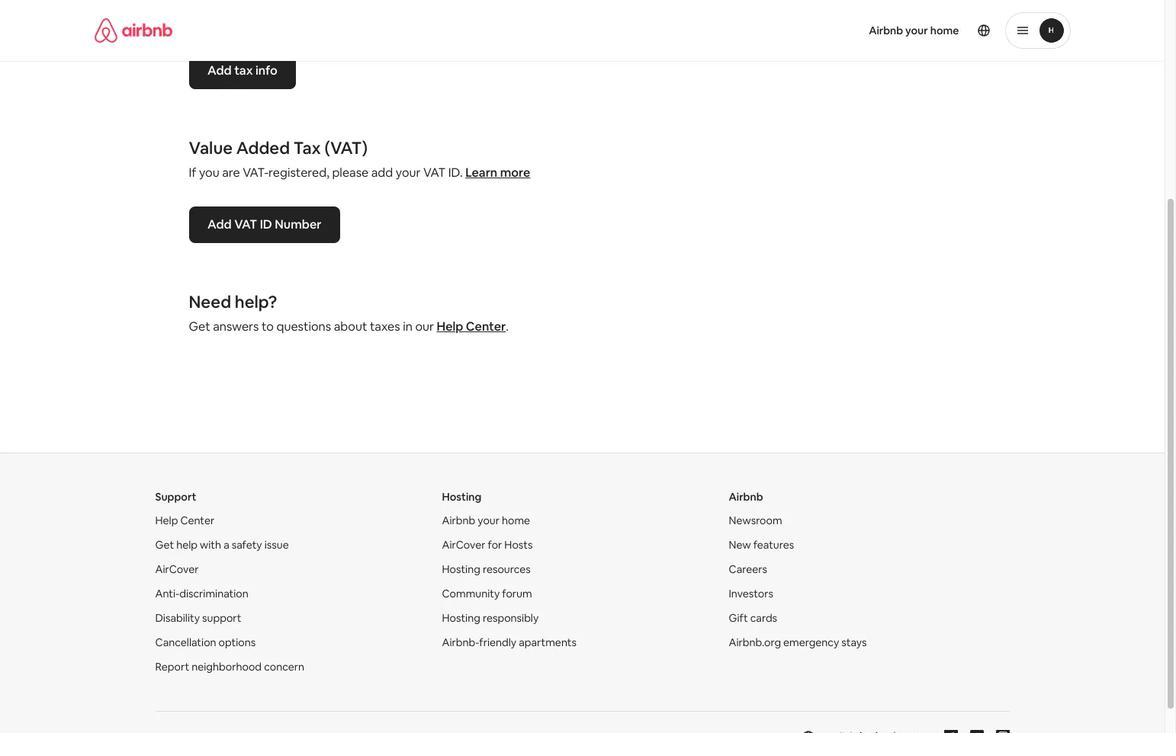 Task type: vqa. For each thing, say whether or not it's contained in the screenshot.
left AirCover
yes



Task type: describe. For each thing, give the bounding box(es) containing it.
cancellation options link
[[155, 636, 256, 650]]

airbnb-
[[442, 636, 479, 650]]

airbnb.org emergency stays link
[[729, 636, 867, 650]]

navigate to facebook image
[[944, 731, 958, 734]]

aircover for aircover for hosts
[[442, 539, 486, 552]]

number
[[275, 217, 321, 233]]

stays
[[842, 636, 867, 650]]

in
[[403, 319, 413, 335]]

investors
[[729, 588, 774, 601]]

please
[[332, 165, 369, 181]]

hosting responsibly
[[442, 612, 539, 626]]

vat inside button
[[234, 217, 257, 233]]

hosting for hosting responsibly
[[442, 612, 481, 626]]

info
[[255, 63, 277, 79]]

new features
[[729, 539, 794, 552]]

id.
[[448, 165, 463, 181]]

resources
[[483, 563, 531, 577]]

hosting for hosting resources
[[442, 563, 481, 577]]

airbnb.org
[[729, 636, 781, 650]]

anti-
[[155, 588, 179, 601]]

anti-discrimination
[[155, 588, 249, 601]]

support
[[202, 612, 242, 626]]

disability support
[[155, 612, 242, 626]]

gift cards
[[729, 612, 778, 626]]

friendly
[[479, 636, 517, 650]]

1 horizontal spatial your
[[478, 514, 500, 528]]

community
[[442, 588, 500, 601]]

new
[[729, 539, 751, 552]]

airbnb-friendly apartments link
[[442, 636, 577, 650]]

emergency
[[784, 636, 839, 650]]

1 vertical spatial help
[[155, 514, 178, 528]]

anti-discrimination link
[[155, 588, 249, 601]]

newsroom link
[[729, 514, 783, 528]]

aircover link
[[155, 563, 199, 577]]

hosting responsibly link
[[442, 612, 539, 626]]

features
[[754, 539, 794, 552]]

navigate to twitter image
[[970, 731, 984, 734]]

new features link
[[729, 539, 794, 552]]

report
[[155, 661, 189, 675]]

if
[[189, 165, 196, 181]]

add for add tax info
[[207, 63, 231, 79]]

careers link
[[729, 563, 768, 577]]

newsroom
[[729, 514, 783, 528]]

1 horizontal spatial airbnb
[[729, 491, 763, 504]]

0 horizontal spatial center
[[180, 514, 215, 528]]

issue
[[265, 539, 289, 552]]

airbnb your home inside profile element
[[869, 24, 959, 37]]

careers
[[729, 563, 768, 577]]

aircover for aircover link
[[155, 563, 199, 577]]

value
[[189, 137, 233, 159]]

neighborhood
[[192, 661, 262, 675]]

options
[[219, 636, 256, 650]]

your inside value added tax (vat) if you are vat-registered, please add your vat id. learn more
[[396, 165, 421, 181]]

1 vertical spatial airbnb your home
[[442, 514, 530, 528]]

hosting for hosting
[[442, 491, 482, 504]]

to
[[262, 319, 274, 335]]

vat-
[[243, 165, 269, 181]]

add vat id number
[[207, 217, 321, 233]]

answers
[[213, 319, 259, 335]]

disability support link
[[155, 612, 242, 626]]

cancellation
[[155, 636, 216, 650]]



Task type: locate. For each thing, give the bounding box(es) containing it.
added
[[236, 137, 290, 159]]

vat inside value added tax (vat) if you are vat-registered, please add your vat id. learn more
[[424, 165, 446, 181]]

concern
[[264, 661, 304, 675]]

add
[[207, 63, 231, 79], [207, 217, 231, 233]]

vat left the 'id.'
[[424, 165, 446, 181]]

add vat id number button
[[189, 207, 340, 243]]

1 horizontal spatial aircover
[[442, 539, 486, 552]]

need
[[189, 291, 231, 313]]

0 vertical spatial aircover
[[442, 539, 486, 552]]

get help with a safety issue link
[[155, 539, 289, 552]]

help inside need help? get answers to questions about taxes in our help center .
[[437, 319, 463, 335]]

0 horizontal spatial home
[[502, 514, 530, 528]]

1 horizontal spatial airbnb your home
[[869, 24, 959, 37]]

0 horizontal spatial help
[[155, 514, 178, 528]]

1 vertical spatial aircover
[[155, 563, 199, 577]]

0 vertical spatial airbnb your home link
[[860, 14, 969, 47]]

1 vertical spatial your
[[396, 165, 421, 181]]

add inside add tax info button
[[207, 63, 231, 79]]

0 vertical spatial your
[[906, 24, 928, 37]]

aircover up the anti-
[[155, 563, 199, 577]]

report neighborhood concern
[[155, 661, 304, 675]]

1 vertical spatial add
[[207, 217, 231, 233]]

help
[[437, 319, 463, 335], [155, 514, 178, 528]]

1 vertical spatial help center link
[[155, 514, 215, 528]]

cancellation options
[[155, 636, 256, 650]]

help
[[176, 539, 198, 552]]

vat left the id
[[234, 217, 257, 233]]

add tax info button
[[189, 53, 296, 89]]

community forum
[[442, 588, 532, 601]]

add left the id
[[207, 217, 231, 233]]

get down need at the left of the page
[[189, 319, 210, 335]]

help center link right 'our'
[[437, 319, 506, 335]]

0 vertical spatial get
[[189, 319, 210, 335]]

airbnb your home link
[[860, 14, 969, 47], [442, 514, 530, 528]]

0 horizontal spatial get
[[155, 539, 174, 552]]

help right 'our'
[[437, 319, 463, 335]]

center right 'our'
[[466, 319, 506, 335]]

center
[[466, 319, 506, 335], [180, 514, 215, 528]]

1 horizontal spatial get
[[189, 319, 210, 335]]

are
[[222, 165, 240, 181]]

(vat)
[[325, 137, 368, 159]]

learn more link
[[466, 165, 531, 181]]

0 horizontal spatial your
[[396, 165, 421, 181]]

report neighborhood concern link
[[155, 661, 304, 675]]

help center link up help
[[155, 514, 215, 528]]

hosting resources
[[442, 563, 531, 577]]

hosting resources link
[[442, 563, 531, 577]]

add for add vat id number
[[207, 217, 231, 233]]

0 horizontal spatial airbnb your home
[[442, 514, 530, 528]]

you
[[199, 165, 220, 181]]

1 vertical spatial airbnb
[[729, 491, 763, 504]]

0 vertical spatial home
[[931, 24, 959, 37]]

aircover left for
[[442, 539, 486, 552]]

0 vertical spatial airbnb
[[869, 24, 903, 37]]

help down support at the bottom left of the page
[[155, 514, 178, 528]]

get inside need help? get answers to questions about taxes in our help center .
[[189, 319, 210, 335]]

airbnb-friendly apartments
[[442, 636, 577, 650]]

1 horizontal spatial center
[[466, 319, 506, 335]]

value added tax (vat) if you are vat-registered, please add your vat id. learn more
[[189, 137, 531, 181]]

0 vertical spatial center
[[466, 319, 506, 335]]

help center
[[155, 514, 215, 528]]

aircover
[[442, 539, 486, 552], [155, 563, 199, 577]]

apartments
[[519, 636, 577, 650]]

2 vertical spatial hosting
[[442, 612, 481, 626]]

responsibly
[[483, 612, 539, 626]]

safety
[[232, 539, 262, 552]]

about
[[334, 319, 367, 335]]

1 vertical spatial center
[[180, 514, 215, 528]]

0 horizontal spatial vat
[[234, 217, 257, 233]]

with
[[200, 539, 221, 552]]

0 vertical spatial help
[[437, 319, 463, 335]]

0 vertical spatial hosting
[[442, 491, 482, 504]]

1 horizontal spatial help
[[437, 319, 463, 335]]

registered,
[[269, 165, 330, 181]]

hosting up aircover for hosts link
[[442, 491, 482, 504]]

tax
[[234, 63, 253, 79]]

0 vertical spatial airbnb your home
[[869, 24, 959, 37]]

2 add from the top
[[207, 217, 231, 233]]

aircover for hosts
[[442, 539, 533, 552]]

a
[[224, 539, 229, 552]]

get help with a safety issue
[[155, 539, 289, 552]]

1 vertical spatial home
[[502, 514, 530, 528]]

airbnb inside profile element
[[869, 24, 903, 37]]

2 horizontal spatial airbnb
[[869, 24, 903, 37]]

forum
[[502, 588, 532, 601]]

0 horizontal spatial help center link
[[155, 514, 215, 528]]

0 vertical spatial add
[[207, 63, 231, 79]]

0 vertical spatial help center link
[[437, 319, 506, 335]]

1 hosting from the top
[[442, 491, 482, 504]]

learn
[[466, 165, 498, 181]]

.
[[506, 319, 509, 335]]

center inside need help? get answers to questions about taxes in our help center .
[[466, 319, 506, 335]]

0 horizontal spatial aircover
[[155, 563, 199, 577]]

get left help
[[155, 539, 174, 552]]

airbnb your home link inside profile element
[[860, 14, 969, 47]]

gift cards link
[[729, 612, 778, 626]]

1 vertical spatial hosting
[[442, 563, 481, 577]]

id
[[260, 217, 272, 233]]

1 vertical spatial vat
[[234, 217, 257, 233]]

tax
[[294, 137, 321, 159]]

add inside add vat id number button
[[207, 217, 231, 233]]

hosting up airbnb-
[[442, 612, 481, 626]]

2 horizontal spatial your
[[906, 24, 928, 37]]

0 horizontal spatial airbnb
[[442, 514, 475, 528]]

2 vertical spatial your
[[478, 514, 500, 528]]

for
[[488, 539, 502, 552]]

airbnb your home
[[869, 24, 959, 37], [442, 514, 530, 528]]

3 hosting from the top
[[442, 612, 481, 626]]

1 horizontal spatial help center link
[[437, 319, 506, 335]]

discrimination
[[179, 588, 249, 601]]

aircover for hosts link
[[442, 539, 533, 552]]

our
[[415, 319, 434, 335]]

1 vertical spatial get
[[155, 539, 174, 552]]

add left tax
[[207, 63, 231, 79]]

your inside profile element
[[906, 24, 928, 37]]

2 vertical spatial airbnb
[[442, 514, 475, 528]]

help center link
[[437, 319, 506, 335], [155, 514, 215, 528]]

cards
[[751, 612, 778, 626]]

airbnb.org emergency stays
[[729, 636, 867, 650]]

1 horizontal spatial vat
[[424, 165, 446, 181]]

more
[[500, 165, 531, 181]]

add tax info
[[207, 63, 277, 79]]

home inside profile element
[[931, 24, 959, 37]]

your
[[906, 24, 928, 37], [396, 165, 421, 181], [478, 514, 500, 528]]

home
[[931, 24, 959, 37], [502, 514, 530, 528]]

1 horizontal spatial home
[[931, 24, 959, 37]]

1 vertical spatial airbnb your home link
[[442, 514, 530, 528]]

center up help
[[180, 514, 215, 528]]

need help? get answers to questions about taxes in our help center .
[[189, 291, 509, 335]]

hosts
[[505, 539, 533, 552]]

help?
[[235, 291, 277, 313]]

0 horizontal spatial airbnb your home link
[[442, 514, 530, 528]]

navigate to instagram image
[[996, 731, 1010, 734]]

investors link
[[729, 588, 774, 601]]

community forum link
[[442, 588, 532, 601]]

airbnb
[[869, 24, 903, 37], [729, 491, 763, 504], [442, 514, 475, 528]]

add
[[371, 165, 393, 181]]

gift
[[729, 612, 748, 626]]

2 hosting from the top
[[442, 563, 481, 577]]

disability
[[155, 612, 200, 626]]

taxes
[[370, 319, 400, 335]]

1 add from the top
[[207, 63, 231, 79]]

hosting up community
[[442, 563, 481, 577]]

1 horizontal spatial airbnb your home link
[[860, 14, 969, 47]]

0 vertical spatial vat
[[424, 165, 446, 181]]

profile element
[[601, 0, 1071, 61]]

support
[[155, 491, 197, 504]]

questions
[[277, 319, 331, 335]]



